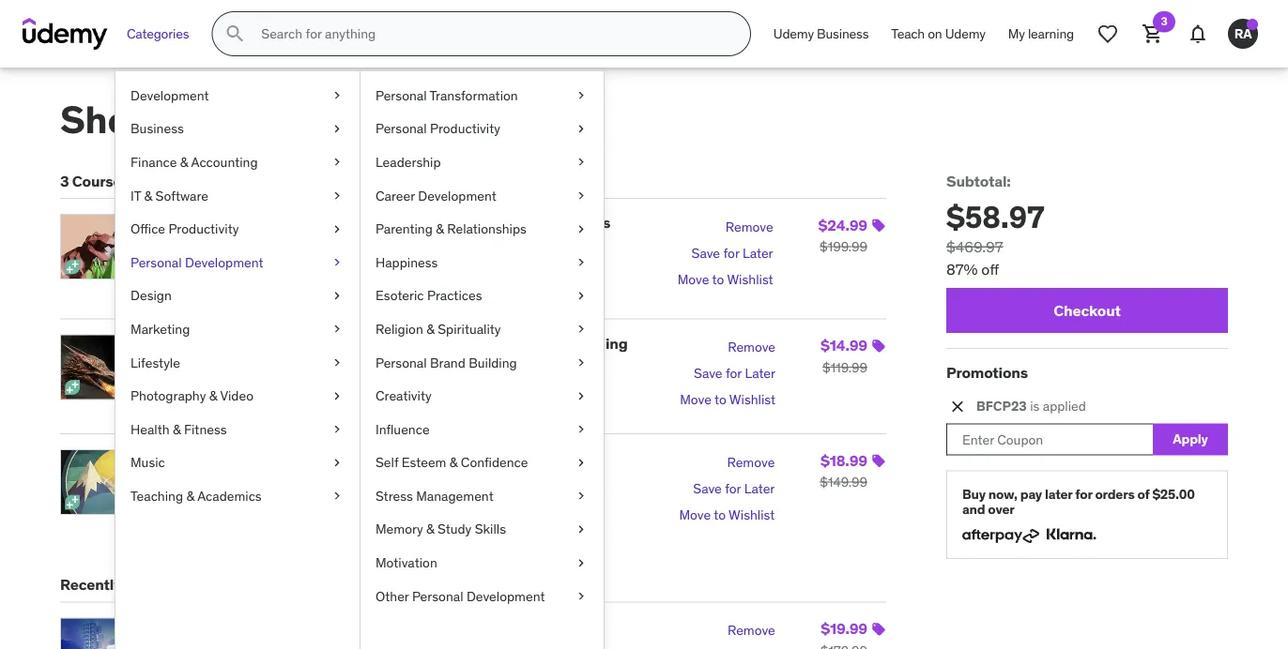 Task type: locate. For each thing, give the bounding box(es) containing it.
development down categories dropdown button
[[130, 87, 209, 104]]

2 coupon icon image from the top
[[871, 339, 886, 354]]

udemy image
[[23, 18, 108, 50]]

& right finance
[[180, 154, 188, 171]]

and inside buy now, pay later for orders of $25.00 and over
[[962, 501, 985, 518]]

xxsmall image
[[353, 404, 366, 417]]

remove left $24.99
[[725, 219, 773, 236]]

to for $24.99
[[712, 271, 724, 288]]

0 vertical spatial later
[[743, 245, 773, 262]]

complete down health & fitness link
[[190, 449, 258, 468]]

2
[[320, 236, 326, 251], [320, 472, 326, 486]]

1 vertical spatial 2
[[320, 472, 326, 486]]

1 vertical spatial unity
[[284, 449, 321, 468]]

shopping cart with 3 items image
[[1142, 23, 1164, 45]]

0 vertical spatial c#
[[554, 334, 574, 353]]

0 vertical spatial move
[[678, 271, 709, 288]]

1 vertical spatial developer
[[368, 617, 439, 636]]

bestseller for complete blender creator: learn 3d modelling for beginners
[[197, 262, 249, 277]]

xsmall image inside photography & video "link"
[[330, 387, 345, 406]]

0 vertical spatial intermediate
[[420, 334, 511, 353]]

1 vertical spatial c#
[[261, 449, 281, 468]]

ratings) inside 101,541 ratings element
[[398, 498, 436, 512]]

remove for middle save for later button
[[728, 339, 776, 356]]

move
[[678, 271, 709, 288], [680, 392, 711, 408], [679, 507, 711, 524]]

all left 'esoteric'
[[358, 288, 370, 303]]

xsmall image inside the marketing link
[[330, 320, 345, 339]]

1 vertical spatial all levels
[[369, 524, 417, 538]]

xsmall image inside happiness link
[[574, 253, 589, 272]]

1 game from the top
[[324, 449, 365, 468]]

1 horizontal spatial ratings)
[[398, 498, 436, 512]]

health
[[130, 421, 169, 438]]

intermediate up brand
[[420, 334, 511, 353]]

0 vertical spatial to
[[712, 271, 724, 288]]

4.7 up the "27.5"
[[190, 379, 208, 396]]

ratings) up memory
[[398, 498, 436, 512]]

remove save for later move to wishlist for $18.99
[[679, 454, 775, 524]]

0 vertical spatial complete
[[190, 213, 258, 233]]

personal inside other personal development link
[[412, 588, 463, 605]]

unity inside the complete c# unity game developer 2d and 2 others
[[284, 449, 321, 468]]

developer for 2d
[[368, 449, 439, 468]]

xsmall image inside it & software link
[[330, 187, 345, 205]]

all levels for learn
[[358, 288, 405, 303]]

personal for personal productivity
[[376, 120, 427, 137]]

coding
[[577, 334, 628, 353]]

1 vertical spatial intermediate
[[370, 403, 435, 418]]

0 vertical spatial save
[[692, 245, 720, 262]]

xsmall image inside stress management link
[[574, 487, 589, 506]]

now,
[[988, 486, 1017, 503]]

for for the remove button related to save for later button related to $24.99
[[723, 245, 739, 262]]

101,541 ratings element
[[356, 497, 436, 513]]

complete blender creator: learn 3d modelling for beginners link
[[190, 213, 611, 233]]

xsmall image for memory & study skills
[[574, 521, 589, 539]]

2 vertical spatial and
[[962, 501, 985, 518]]

by
[[190, 236, 203, 251]]

and inside complete blender creator: learn 3d modelling for beginners by gamedev.tv team and 2 others
[[298, 236, 317, 251]]

xsmall image inside the personal transformation link
[[574, 86, 589, 105]]

save for $18.99
[[693, 480, 722, 497]]

categories
[[127, 25, 189, 42]]

0 vertical spatial 2
[[320, 236, 326, 251]]

1 horizontal spatial recently
[[319, 262, 365, 277]]

1 vertical spatial 3
[[60, 172, 69, 191]]

0 vertical spatial save for later button
[[692, 241, 773, 267]]

parenting & relationships
[[376, 221, 527, 237]]

brand
[[430, 354, 465, 371]]

coupon icon image for $18.99
[[871, 454, 886, 469]]

0 vertical spatial game
[[324, 449, 365, 468]]

1 vertical spatial recently
[[60, 576, 121, 595]]

xsmall image inside teaching & academics link
[[330, 487, 345, 506]]

developer down influence
[[368, 449, 439, 468]]

remove button
[[725, 214, 773, 241], [728, 335, 776, 361], [727, 450, 775, 476], [728, 618, 775, 644]]

xsmall image inside leadership link
[[574, 153, 589, 172]]

2 vertical spatial to
[[714, 507, 726, 524]]

& right esteem
[[450, 454, 458, 471]]

& inside 'link'
[[450, 454, 458, 471]]

1 vertical spatial move to wishlist button
[[680, 387, 776, 413]]

levels down 101,541 ratings element
[[385, 524, 417, 538]]

remove button left $14.99
[[728, 335, 776, 361]]

0 vertical spatial remove save for later move to wishlist
[[678, 219, 773, 288]]

others down complete c# unity game developer 2d link
[[329, 472, 361, 486]]

recently
[[319, 262, 365, 277], [60, 576, 121, 595]]

xsmall image for personal productivity
[[574, 120, 589, 138]]

remove button left the $19.99
[[728, 618, 775, 644]]

1 horizontal spatial 3
[[1161, 14, 1167, 29]]

coupon icon image right the $19.99
[[871, 622, 886, 637]]

photography & video
[[130, 388, 253, 404]]

personal up personal productivity
[[376, 87, 427, 104]]

xsmall image inside health & fitness link
[[330, 421, 345, 439]]

3
[[1161, 14, 1167, 29], [60, 172, 69, 191]]

business left teach
[[817, 25, 869, 42]]

productivity down transformation
[[430, 120, 500, 137]]

xsmall image inside the design link
[[330, 287, 345, 305]]

xsmall image inside office productivity link
[[330, 220, 345, 238]]

cart up finance & accounting link at the top
[[241, 96, 317, 144]]

pay
[[1020, 486, 1042, 503]]

1 vertical spatial cart
[[148, 172, 178, 191]]

0 vertical spatial others
[[329, 236, 361, 251]]

relationships
[[447, 221, 527, 237]]

1 vertical spatial and
[[298, 472, 317, 486]]

leadership
[[376, 154, 441, 171]]

personal up leadership
[[376, 120, 427, 137]]

2 inside the complete c# unity game developer 2d and 2 others
[[320, 472, 326, 486]]

2 down complete c# unity game developer 2d link
[[320, 472, 326, 486]]

2 2 from the top
[[320, 472, 326, 486]]

1 creator: from the top
[[319, 213, 375, 233]]

1 vertical spatial wishlist
[[729, 392, 776, 408]]

xsmall image for lifestyle
[[330, 354, 345, 372]]

2 bestseller from the top
[[197, 498, 249, 512]]

software
[[155, 187, 208, 204]]

c# inside the complete c# unity game developer 2d and 2 others
[[261, 449, 281, 468]]

ratings) for (10,879 ratings)
[[321, 380, 359, 395]]

4.7 up 'esoteric'
[[380, 261, 398, 278]]

recently up lectures
[[319, 262, 365, 277]]

personal inside the personal development link
[[130, 254, 182, 271]]

wishlist image
[[1097, 23, 1119, 45]]

1 bestseller from the top
[[197, 262, 249, 277]]

ratings)
[[321, 380, 359, 395], [398, 498, 436, 512]]

xsmall image for health & fitness
[[330, 421, 345, 439]]

creator: up (10,879 ratings)
[[319, 334, 375, 353]]

1 horizontal spatial productivity
[[430, 120, 500, 137]]

developer for 3d
[[368, 617, 439, 636]]

personal transformation
[[376, 87, 518, 104]]

0 vertical spatial learn
[[378, 213, 417, 233]]

and down complete c# unity game developer 2d link
[[298, 472, 317, 486]]

$119.99
[[822, 359, 867, 376]]

xsmall image for leadership
[[574, 153, 589, 172]]

xsmall image for stress management
[[574, 487, 589, 506]]

1 vertical spatial remove save for later move to wishlist
[[680, 339, 776, 408]]

all levels down 101,541 ratings element
[[369, 524, 417, 538]]

and left over
[[962, 501, 985, 518]]

0 horizontal spatial business
[[130, 120, 184, 137]]

complete
[[190, 213, 258, 233], [190, 449, 258, 468], [190, 617, 258, 636]]

1 horizontal spatial business
[[817, 25, 869, 42]]

xsmall image for teaching & academics
[[330, 487, 345, 506]]

1 horizontal spatial 4.7
[[380, 261, 398, 278]]

1 vertical spatial productivity
[[168, 221, 239, 237]]

complete inside the complete c# unity game developer 2d and 2 others
[[190, 449, 258, 468]]

complete for complete blender creator: learn 3d modelling for beginners
[[190, 213, 258, 233]]

levels
[[373, 288, 405, 303], [385, 524, 417, 538]]

0 vertical spatial all
[[358, 288, 370, 303]]

later left $149.99
[[744, 480, 775, 497]]

xsmall image inside finance & accounting link
[[330, 153, 345, 172]]

remove button for middle save for later button
[[728, 335, 776, 361]]

for inside buy now, pay later for orders of $25.00 and over
[[1075, 486, 1092, 503]]

career
[[376, 187, 415, 204]]

0 horizontal spatial recently
[[60, 576, 121, 595]]

xsmall image for personal transformation
[[574, 86, 589, 105]]

total
[[213, 403, 236, 418]]

all levels for game
[[369, 524, 417, 538]]

2 game from the top
[[324, 617, 365, 636]]

2 complete from the top
[[190, 449, 258, 468]]

& left study
[[426, 521, 434, 538]]

remove left the $19.99
[[728, 622, 775, 639]]

3d down other personal development
[[442, 617, 462, 636]]

0 horizontal spatial 3d
[[421, 213, 440, 233]]

office productivity
[[130, 221, 239, 237]]

1 vertical spatial game
[[324, 617, 365, 636]]

& for photography & video
[[209, 388, 217, 404]]

move to wishlist button for $18.99
[[679, 502, 775, 529]]

1 vertical spatial to
[[714, 392, 726, 408]]

0 vertical spatial wishlist
[[727, 271, 773, 288]]

stress management link
[[360, 480, 604, 513]]

developer down other
[[368, 617, 439, 636]]

personal development
[[130, 254, 263, 271]]

1 vertical spatial 4.7
[[190, 379, 208, 396]]

complete up gamedev.tv
[[190, 213, 258, 233]]

finance
[[130, 154, 177, 171]]

xsmall image for personal development
[[330, 253, 345, 272]]

0 vertical spatial productivity
[[430, 120, 500, 137]]

learn inside complete blender creator: learn 3d modelling for beginners by gamedev.tv team and 2 others
[[378, 213, 417, 233]]

coupon icon image right $18.99
[[871, 454, 886, 469]]

& right health
[[173, 421, 181, 438]]

others inside the complete c# unity game developer 2d and 2 others
[[329, 472, 361, 486]]

& inside "link"
[[209, 388, 217, 404]]

business
[[817, 25, 869, 42], [130, 120, 184, 137]]

stress
[[376, 488, 413, 505]]

productivity for personal productivity
[[430, 120, 500, 137]]

creator: up updated recently on the top of page
[[319, 213, 375, 233]]

bestseller for complete c# unity game developer 2d
[[197, 498, 249, 512]]

bestseller down music link
[[197, 498, 249, 512]]

xsmall image inside personal brand building link
[[574, 354, 589, 372]]

0 vertical spatial 3
[[1161, 14, 1167, 29]]

development
[[130, 87, 209, 104], [418, 187, 496, 204], [185, 254, 263, 271], [466, 588, 545, 605]]

2 vertical spatial save for later button
[[693, 476, 775, 502]]

personal for personal transformation
[[376, 87, 427, 104]]

remove left $14.99
[[728, 339, 776, 356]]

2 vertical spatial save
[[693, 480, 722, 497]]

1 vertical spatial complete
[[190, 449, 258, 468]]

3 left courses
[[60, 172, 69, 191]]

all for game
[[369, 524, 382, 538]]

personal
[[376, 87, 427, 104], [376, 120, 427, 137], [130, 254, 182, 271], [376, 354, 427, 371], [412, 588, 463, 605]]

1 vertical spatial save
[[694, 365, 722, 382]]

ratings) inside 10,879 ratings element
[[321, 380, 359, 395]]

business up finance
[[130, 120, 184, 137]]

remove button for $18.99's save for later button
[[727, 450, 775, 476]]

productivity up "personal development" at top left
[[168, 221, 239, 237]]

1 horizontal spatial udemy
[[945, 25, 986, 42]]

later left $119.99
[[745, 365, 776, 382]]

office
[[130, 221, 165, 237]]

& for teaching & academics
[[186, 488, 194, 505]]

10,879 ratings element
[[281, 380, 359, 395]]

creator:
[[319, 213, 375, 233], [319, 334, 375, 353]]

personal inside the personal transformation link
[[376, 87, 427, 104]]

xsmall image inside parenting & relationships link
[[574, 220, 589, 238]]

1 vertical spatial levels
[[385, 524, 417, 538]]

teach on udemy link
[[880, 11, 997, 56]]

2 udemy from the left
[[945, 25, 986, 42]]

0 horizontal spatial udemy
[[773, 25, 814, 42]]

& right "religion"
[[426, 321, 435, 338]]

levels for game
[[385, 524, 417, 538]]

personal productivity link
[[360, 112, 604, 146]]

& right teaching
[[186, 488, 194, 505]]

combat
[[260, 334, 316, 353]]

0 vertical spatial 3d
[[421, 213, 440, 233]]

$24.99
[[818, 216, 867, 235]]

1 udemy from the left
[[773, 25, 814, 42]]

& inside 'link'
[[426, 321, 435, 338]]

game inside the complete c# unity game developer 2d and 2 others
[[324, 449, 365, 468]]

c# for complete c# unity game developer 3d
[[261, 617, 281, 636]]

3 courses in cart
[[60, 172, 178, 191]]

27.5 total hours
[[190, 403, 267, 418]]

0 vertical spatial developer
[[368, 449, 439, 468]]

1 vertical spatial move
[[680, 392, 711, 408]]

xsmall image inside the lifestyle link
[[330, 354, 345, 372]]

others inside complete blender creator: learn 3d modelling for beginners by gamedev.tv team and 2 others
[[329, 236, 361, 251]]

parenting & relationships link
[[360, 213, 604, 246]]

1 vertical spatial save for later button
[[694, 361, 776, 387]]

2 vertical spatial move
[[679, 507, 711, 524]]

remove for $18.99's save for later button
[[727, 454, 775, 471]]

all for learn
[[358, 288, 370, 303]]

updated
[[272, 262, 317, 277]]

xsmall image inside the business link
[[330, 120, 345, 138]]

for inside complete blender creator: learn 3d modelling for beginners by gamedev.tv team and 2 others
[[516, 213, 536, 233]]

xsmall image for parenting & relationships
[[574, 220, 589, 238]]

0 vertical spatial creator:
[[319, 213, 375, 233]]

2 up updated recently on the top of page
[[320, 236, 326, 251]]

0 vertical spatial and
[[298, 236, 317, 251]]

apply button
[[1153, 424, 1228, 456]]

development inside the personal development link
[[185, 254, 263, 271]]

personal inside personal productivity link
[[376, 120, 427, 137]]

buy
[[962, 486, 986, 503]]

1 vertical spatial creator:
[[319, 334, 375, 353]]

study
[[438, 521, 472, 538]]

2 vertical spatial move to wishlist button
[[679, 502, 775, 529]]

2 vertical spatial unity
[[284, 617, 321, 636]]

xsmall image inside religion & spirituality 'link'
[[574, 320, 589, 339]]

0 vertical spatial all levels
[[358, 288, 405, 303]]

0 vertical spatial levels
[[373, 288, 405, 303]]

1 coupon icon image from the top
[[871, 218, 886, 233]]

development up parenting & relationships
[[418, 187, 496, 204]]

3d down career development
[[421, 213, 440, 233]]

0 vertical spatial 4.7
[[380, 261, 398, 278]]

you have alerts image
[[1247, 19, 1258, 30]]

remove button for save for later button related to $24.99
[[725, 214, 773, 241]]

2 others from the top
[[329, 472, 361, 486]]

xsmall image inside career development link
[[574, 187, 589, 205]]

coupon icon image
[[871, 218, 886, 233], [871, 339, 886, 354], [871, 454, 886, 469], [871, 622, 886, 637]]

remove button left $24.99
[[725, 214, 773, 241]]

developer inside the complete c# unity game developer 2d and 2 others
[[368, 449, 439, 468]]

others up updated recently on the top of page
[[329, 236, 361, 251]]

xsmall image inside self esteem & confidence 'link'
[[574, 454, 589, 472]]

personal inside personal brand building link
[[376, 354, 427, 371]]

personal up design
[[130, 254, 182, 271]]

personal down rpg core combat creator: learn intermediate unity c# coding link
[[376, 354, 427, 371]]

music
[[130, 454, 165, 471]]

1 developer from the top
[[368, 449, 439, 468]]

1 complete from the top
[[190, 213, 258, 233]]

1 others from the top
[[329, 236, 361, 251]]

development down gamedev.tv
[[185, 254, 263, 271]]

xxsmall image
[[352, 525, 366, 538]]

0 vertical spatial cart
[[241, 96, 317, 144]]

checkout button
[[946, 288, 1228, 333]]

2 vertical spatial later
[[744, 480, 775, 497]]

productivity for office productivity
[[168, 221, 239, 237]]

0 vertical spatial business
[[817, 25, 869, 42]]

learn down 'career'
[[378, 213, 417, 233]]

personal right other
[[412, 588, 463, 605]]

xsmall image inside memory & study skills link
[[574, 521, 589, 539]]

& for parenting & relationships
[[436, 221, 444, 237]]

development inside other personal development link
[[466, 588, 545, 605]]

xsmall image
[[574, 86, 589, 105], [330, 153, 345, 172], [574, 153, 589, 172], [330, 187, 345, 205], [574, 253, 589, 272], [330, 287, 345, 305], [330, 320, 345, 339], [574, 320, 589, 339], [574, 354, 589, 372], [330, 387, 345, 406], [330, 421, 345, 439], [574, 421, 589, 439], [574, 454, 589, 472], [330, 487, 345, 506], [574, 487, 589, 506], [574, 554, 589, 573]]

0 vertical spatial unity
[[514, 334, 551, 353]]

developer
[[368, 449, 439, 468], [368, 617, 439, 636]]

0 vertical spatial move to wishlist button
[[678, 267, 773, 293]]

xsmall image for personal brand building
[[574, 354, 589, 372]]

2 vertical spatial remove save for later move to wishlist
[[679, 454, 775, 524]]

in
[[132, 172, 145, 191]]

xsmall image for happiness
[[574, 253, 589, 272]]

2 vertical spatial wishlist
[[729, 507, 775, 524]]

& right it
[[144, 187, 152, 204]]

save for later button for $18.99
[[693, 476, 775, 502]]

xsmall image inside other personal development link
[[574, 588, 589, 606]]

and right team
[[298, 236, 317, 251]]

complete down wishlisted
[[190, 617, 258, 636]]

all right xxsmall image
[[369, 524, 382, 538]]

xsmall image inside creativity link
[[574, 387, 589, 406]]

0 horizontal spatial 3
[[60, 172, 69, 191]]

& left video
[[209, 388, 217, 404]]

creativity link
[[360, 380, 604, 413]]

3 left notifications icon
[[1161, 14, 1167, 29]]

complete inside complete blender creator: learn 3d modelling for beginners by gamedev.tv team and 2 others
[[190, 213, 258, 233]]

1 vertical spatial others
[[329, 472, 361, 486]]

0 horizontal spatial productivity
[[168, 221, 239, 237]]

levels up "religion"
[[373, 288, 405, 303]]

& down career development
[[436, 221, 444, 237]]

all levels up "religion"
[[358, 288, 405, 303]]

&
[[180, 154, 188, 171], [144, 187, 152, 204], [436, 221, 444, 237], [426, 321, 435, 338], [209, 388, 217, 404], [173, 421, 181, 438], [450, 454, 458, 471], [186, 488, 194, 505], [426, 521, 434, 538]]

remove button left $18.99
[[727, 450, 775, 476]]

small image
[[948, 397, 967, 416]]

gamedev.tv
[[206, 236, 266, 251]]

1 vertical spatial 3d
[[442, 617, 462, 636]]

complete c# unity game developer 2d and 2 others
[[190, 449, 462, 486]]

3 coupon icon image from the top
[[871, 454, 886, 469]]

coupon icon image right $14.99
[[871, 339, 886, 354]]

game for 2d
[[324, 449, 365, 468]]

2 inside complete blender creator: learn 3d modelling for beginners by gamedev.tv team and 2 others
[[320, 236, 326, 251]]

finance & accounting link
[[115, 146, 360, 179]]

teach on udemy
[[891, 25, 986, 42]]

creator: inside complete blender creator: learn 3d modelling for beginners by gamedev.tv team and 2 others
[[319, 213, 375, 233]]

later
[[743, 245, 773, 262], [745, 365, 776, 382], [744, 480, 775, 497]]

ratings) up xxsmall icon
[[321, 380, 359, 395]]

later left $199.99
[[743, 245, 773, 262]]

esteem
[[402, 454, 446, 471]]

bestseller down gamedev.tv
[[197, 262, 249, 277]]

0 horizontal spatial ratings)
[[321, 380, 359, 395]]

xsmall image inside personal productivity link
[[574, 120, 589, 138]]

(10,879
[[281, 380, 318, 395]]

recently left wishlisted
[[60, 576, 121, 595]]

0 vertical spatial ratings)
[[321, 380, 359, 395]]

2 developer from the top
[[368, 617, 439, 636]]

and inside the complete c# unity game developer 2d and 2 others
[[298, 472, 317, 486]]

cart
[[241, 96, 317, 144], [148, 172, 178, 191]]

development down motivation link
[[466, 588, 545, 605]]

self esteem & confidence
[[376, 454, 528, 471]]

1 horizontal spatial 3d
[[442, 617, 462, 636]]

0 vertical spatial bestseller
[[197, 262, 249, 277]]

happiness link
[[360, 246, 604, 279]]

xsmall image
[[330, 86, 345, 105], [330, 120, 345, 138], [574, 120, 589, 138], [574, 187, 589, 205], [330, 220, 345, 238], [574, 220, 589, 238], [330, 253, 345, 272], [574, 287, 589, 305], [330, 354, 345, 372], [574, 387, 589, 406], [330, 454, 345, 472], [574, 521, 589, 539], [574, 588, 589, 606]]

unity for complete c# unity game developer 2d and 2 others
[[284, 449, 321, 468]]

complete c# unity game developer 3d link
[[190, 617, 462, 636]]

1 vertical spatial all
[[369, 524, 382, 538]]

xsmall image inside influence link
[[574, 421, 589, 439]]

bfcp23 is applied
[[976, 398, 1086, 415]]

cart down finance
[[148, 172, 178, 191]]

& for health & fitness
[[173, 421, 181, 438]]

xsmall image inside the personal development link
[[330, 253, 345, 272]]

1 vertical spatial bestseller
[[197, 498, 249, 512]]

1 vertical spatial ratings)
[[398, 498, 436, 512]]

move to wishlist button
[[678, 267, 773, 293], [680, 387, 776, 413], [679, 502, 775, 529]]

xsmall image inside development link
[[330, 86, 345, 105]]

intermediate up influence
[[370, 403, 435, 418]]

xsmall image inside motivation link
[[574, 554, 589, 573]]

$18.99
[[821, 451, 867, 470]]

personal brand building link
[[360, 346, 604, 380]]

xsmall image inside esoteric practices "link"
[[574, 287, 589, 305]]

learn down 'esoteric'
[[378, 334, 417, 353]]

remove left $18.99
[[727, 454, 775, 471]]

coupon icon image right $24.99
[[871, 218, 886, 233]]

2 vertical spatial complete
[[190, 617, 258, 636]]

1 2 from the top
[[320, 236, 326, 251]]

& for finance & accounting
[[180, 154, 188, 171]]

lectures
[[296, 288, 337, 303]]

2 vertical spatial c#
[[261, 617, 281, 636]]

xsmall image inside music link
[[330, 454, 345, 472]]



Task type: vqa. For each thing, say whether or not it's contained in the screenshot.
NetApp image
no



Task type: describe. For each thing, give the bounding box(es) containing it.
for for the remove button for $18.99's save for later button
[[725, 480, 741, 497]]

beginners
[[539, 213, 611, 233]]

apply
[[1173, 431, 1208, 448]]

my learning link
[[997, 11, 1085, 56]]

xsmall image for motivation
[[574, 554, 589, 573]]

modelling
[[443, 213, 513, 233]]

xsmall image for photography & video
[[330, 387, 345, 406]]

& for it & software
[[144, 187, 152, 204]]

courses
[[72, 172, 129, 191]]

3 complete from the top
[[190, 617, 258, 636]]

(101,541
[[356, 498, 395, 512]]

save for later button for $24.99
[[692, 241, 773, 267]]

updated recently
[[272, 262, 365, 277]]

3d inside complete blender creator: learn 3d modelling for beginners by gamedev.tv team and 2 others
[[421, 213, 440, 233]]

coupon icon image for $14.99
[[871, 339, 886, 354]]

teaching & academics link
[[115, 480, 360, 513]]

applied
[[1043, 398, 1086, 415]]

0 vertical spatial recently
[[319, 262, 365, 277]]

rpg core combat creator: learn intermediate unity c# coding
[[190, 334, 628, 353]]

personal brand building
[[376, 354, 517, 371]]

1 vertical spatial learn
[[378, 334, 417, 353]]

buy now, pay later for orders of $25.00 and over
[[962, 486, 1195, 518]]

esoteric
[[376, 287, 424, 304]]

xsmall image for it & software
[[330, 187, 345, 205]]

ra
[[1234, 25, 1252, 42]]

xsmall image for marketing
[[330, 320, 345, 339]]

later for $18.99
[[744, 480, 775, 497]]

memory & study skills link
[[360, 513, 604, 547]]

it & software link
[[115, 179, 360, 213]]

xsmall image for influence
[[574, 421, 589, 439]]

3 link
[[1130, 11, 1175, 56]]

xsmall image for business
[[330, 120, 345, 138]]

self esteem & confidence link
[[360, 446, 604, 480]]

stress management
[[376, 488, 494, 505]]

& for memory & study skills
[[426, 521, 434, 538]]

categories button
[[115, 11, 200, 56]]

$199.99
[[820, 239, 867, 256]]

wishlist for $24.99
[[727, 271, 773, 288]]

video
[[220, 388, 253, 404]]

2 creator: from the top
[[319, 334, 375, 353]]

lifestyle link
[[115, 346, 360, 380]]

shopping cart
[[60, 96, 317, 144]]

101
[[278, 288, 294, 303]]

& for religion & spirituality
[[426, 321, 435, 338]]

afterpay image
[[962, 529, 1039, 544]]

$469.97
[[946, 237, 1003, 256]]

101 lectures
[[278, 288, 337, 303]]

move to wishlist button for $24.99
[[678, 267, 773, 293]]

3 for 3 courses in cart
[[60, 172, 69, 191]]

marketing link
[[115, 313, 360, 346]]

wishlisted
[[125, 576, 197, 595]]

complete c# unity game developer 3d
[[190, 617, 462, 636]]

xsmall image for design
[[330, 287, 345, 305]]

off
[[981, 260, 999, 279]]

subtotal:
[[946, 172, 1011, 191]]

checkout
[[1053, 301, 1121, 320]]

ratings) for (101,541 ratings)
[[398, 498, 436, 512]]

teach
[[891, 25, 925, 42]]

confidence
[[461, 454, 528, 471]]

teaching & academics
[[130, 488, 262, 505]]

xsmall image for office productivity
[[330, 220, 345, 238]]

design link
[[115, 279, 360, 313]]

$25.00
[[1152, 486, 1195, 503]]

personal for personal development
[[130, 254, 182, 271]]

academics
[[197, 488, 262, 505]]

health & fitness
[[130, 421, 227, 438]]

Enter Coupon text field
[[946, 424, 1153, 456]]

remove save for later move to wishlist for $24.99
[[678, 219, 773, 288]]

xsmall image for finance & accounting
[[330, 153, 345, 172]]

subtotal: $58.97 $469.97 87% off
[[946, 172, 1045, 279]]

religion
[[376, 321, 423, 338]]

office productivity link
[[115, 213, 360, 246]]

wishlist for $18.99
[[729, 507, 775, 524]]

Search for anything text field
[[258, 18, 727, 50]]

move for $18.99
[[679, 507, 711, 524]]

motivation
[[376, 555, 437, 572]]

bfcp23
[[976, 398, 1027, 415]]

business link
[[115, 112, 360, 146]]

shopping
[[60, 96, 233, 144]]

coupon icon image for $24.99
[[871, 218, 886, 233]]

unity for complete c# unity game developer 3d
[[284, 617, 321, 636]]

my learning
[[1008, 25, 1074, 42]]

other personal development link
[[360, 580, 604, 614]]

of
[[1137, 486, 1150, 503]]

4 coupon icon image from the top
[[871, 622, 886, 637]]

promotions
[[946, 363, 1028, 383]]

remove for save for later button related to $24.99
[[725, 219, 773, 236]]

my
[[1008, 25, 1025, 42]]

(10,879 ratings)
[[281, 380, 359, 395]]

career development link
[[360, 179, 604, 213]]

leadership link
[[360, 146, 604, 179]]

hours
[[239, 403, 267, 418]]

to for $18.99
[[714, 507, 726, 524]]

xsmall image for development
[[330, 86, 345, 105]]

$14.99
[[821, 336, 867, 355]]

3 for 3
[[1161, 14, 1167, 29]]

xsmall image for career development
[[574, 187, 589, 205]]

personal development link
[[115, 246, 360, 279]]

complete blender creator: learn 3d modelling for beginners by gamedev.tv team and 2 others
[[190, 213, 611, 251]]

later
[[1045, 486, 1072, 503]]

later for $24.99
[[743, 245, 773, 262]]

accounting
[[191, 154, 258, 171]]

0 horizontal spatial cart
[[148, 172, 178, 191]]

development inside development link
[[130, 87, 209, 104]]

career development
[[376, 187, 496, 204]]

xsmall image for music
[[330, 454, 345, 472]]

personal productivity
[[376, 120, 500, 137]]

$24.99 $199.99
[[818, 216, 867, 256]]

(101,541 ratings)
[[356, 498, 436, 512]]

$14.99 $119.99
[[821, 336, 867, 376]]

1 horizontal spatial cart
[[241, 96, 317, 144]]

1 vertical spatial business
[[130, 120, 184, 137]]

complete c# unity game developer 2d link
[[190, 449, 462, 468]]

finance & accounting
[[130, 154, 258, 171]]

xsmall image for religion & spirituality
[[574, 320, 589, 339]]

save for $24.99
[[692, 245, 720, 262]]

notifications image
[[1187, 23, 1209, 45]]

for for the remove button associated with middle save for later button
[[726, 365, 742, 382]]

udemy business
[[773, 25, 869, 42]]

development inside career development link
[[418, 187, 496, 204]]

$149.99
[[820, 474, 867, 491]]

xsmall image for other personal development
[[574, 588, 589, 606]]

marketing
[[130, 321, 190, 338]]

xsmall image for creativity
[[574, 387, 589, 406]]

0 horizontal spatial 4.7
[[190, 379, 208, 396]]

personal for personal brand building
[[376, 354, 427, 371]]

levels for learn
[[373, 288, 405, 303]]

complete for complete c# unity game developer 2d
[[190, 449, 258, 468]]

1 vertical spatial later
[[745, 365, 776, 382]]

influence link
[[360, 413, 604, 446]]

udemy inside "link"
[[945, 25, 986, 42]]

creativity
[[376, 388, 432, 404]]

design
[[130, 287, 172, 304]]

$18.99 $149.99
[[820, 451, 867, 491]]

submit search image
[[224, 23, 246, 45]]

esoteric practices
[[376, 287, 482, 304]]

$58.97
[[946, 198, 1045, 236]]

xsmall image for self esteem & confidence
[[574, 454, 589, 472]]

move for $24.99
[[678, 271, 709, 288]]

game for 3d
[[324, 617, 365, 636]]

xsmall image for esoteric practices
[[574, 287, 589, 305]]

parenting
[[376, 221, 433, 237]]

music link
[[115, 446, 360, 480]]

c# for complete c# unity game developer 2d and 2 others
[[261, 449, 281, 468]]

klarna image
[[1047, 526, 1097, 544]]



